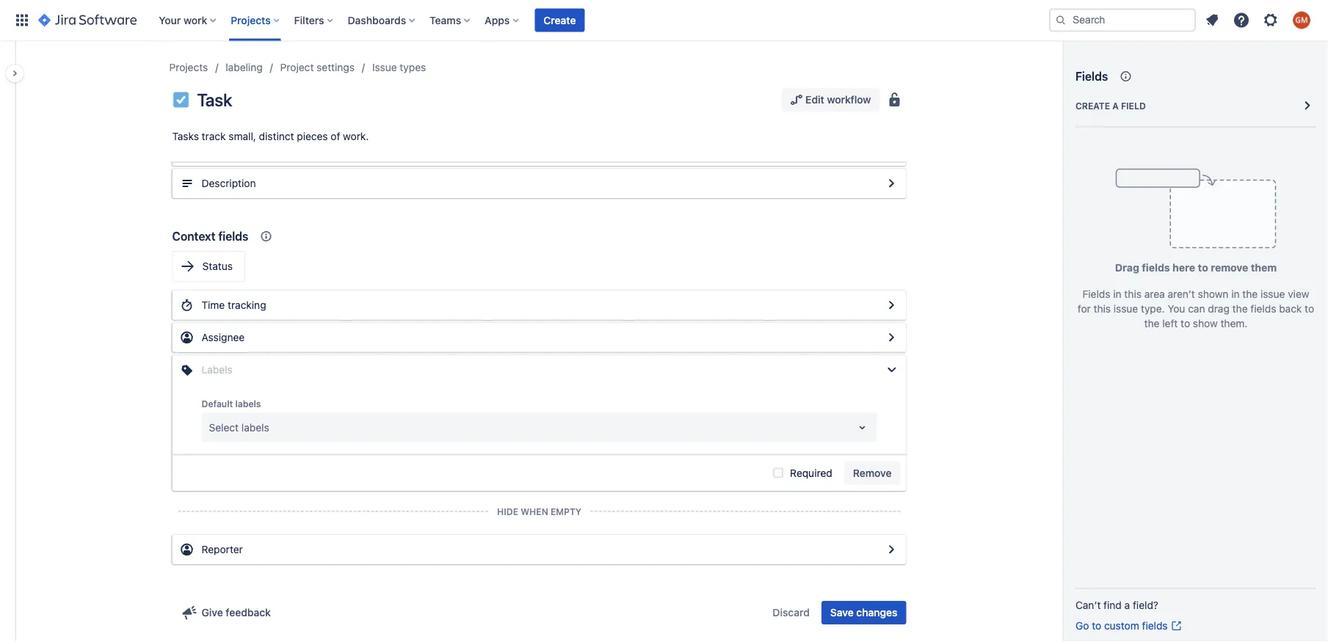 Task type: describe. For each thing, give the bounding box(es) containing it.
to right left
[[1181, 318, 1191, 330]]

fields up area
[[1142, 262, 1170, 274]]

to down "view"
[[1305, 303, 1315, 315]]

them
[[1251, 262, 1277, 274]]

field?
[[1133, 600, 1159, 612]]

give feedback
[[202, 607, 271, 619]]

give
[[202, 607, 223, 619]]

for
[[1078, 303, 1091, 315]]

time tracking
[[202, 299, 266, 311]]

reporter
[[202, 544, 243, 556]]

projects for projects popup button
[[231, 14, 271, 26]]

help image
[[1233, 11, 1251, 29]]

no restrictions image
[[886, 91, 904, 109]]

more information about the context fields image
[[257, 228, 275, 245]]

tracking
[[228, 299, 266, 311]]

select labels
[[209, 422, 269, 434]]

default
[[202, 399, 233, 409]]

save changes button
[[822, 601, 907, 625]]

work.
[[343, 130, 369, 142]]

description
[[202, 177, 256, 189]]

create button
[[535, 8, 585, 32]]

project settings
[[280, 61, 355, 73]]

open field configuration image for description
[[883, 175, 901, 192]]

projects button
[[226, 8, 285, 32]]

0 horizontal spatial issue
[[1114, 303, 1139, 315]]

labeling link
[[226, 59, 263, 76]]

context fields
[[172, 229, 249, 243]]

teams button
[[425, 8, 476, 32]]

labels for select labels
[[242, 422, 269, 434]]

0 vertical spatial a
[[1113, 101, 1119, 111]]

hide when empty
[[497, 507, 582, 517]]

fields for fields
[[1076, 69, 1108, 83]]

open field configuration image for reporter
[[883, 541, 901, 559]]

your profile and settings image
[[1293, 11, 1311, 29]]

1 horizontal spatial a
[[1125, 600, 1130, 612]]

sidebar navigation image
[[0, 59, 32, 88]]

more information about the fields image
[[1117, 68, 1135, 85]]

changes
[[857, 607, 898, 619]]

issue types
[[372, 61, 426, 73]]

discard button
[[764, 601, 819, 625]]

save changes
[[831, 607, 898, 619]]

filters button
[[290, 8, 339, 32]]

remove
[[1211, 262, 1249, 274]]

workflow
[[827, 94, 871, 106]]

go to custom fields
[[1076, 620, 1168, 632]]

to right 'go'
[[1092, 620, 1102, 632]]

tasks track small, distinct pieces of work.
[[172, 130, 369, 142]]

primary element
[[9, 0, 1049, 41]]

save
[[831, 607, 854, 619]]

to right here at top right
[[1198, 262, 1209, 274]]

0 vertical spatial issue
[[1261, 288, 1286, 300]]

teams
[[430, 14, 461, 26]]

filters
[[294, 14, 324, 26]]

track
[[202, 130, 226, 142]]

edit workflow button
[[782, 88, 880, 112]]

remove
[[853, 467, 892, 479]]

apps
[[485, 14, 510, 26]]

issue type icon image
[[172, 91, 190, 109]]

appswitcher icon image
[[13, 11, 31, 29]]

context
[[172, 229, 216, 243]]

give feedback button
[[172, 601, 280, 625]]

project
[[280, 61, 314, 73]]

open image
[[854, 419, 871, 437]]

can
[[1188, 303, 1206, 315]]

go to custom fields link
[[1076, 619, 1183, 634]]

required
[[790, 467, 833, 479]]

open field configuration image for time tracking
[[883, 297, 901, 314]]

field
[[1121, 101, 1146, 111]]

drag
[[1115, 262, 1140, 274]]

0 horizontal spatial this
[[1094, 303, 1111, 315]]

here
[[1173, 262, 1196, 274]]

area
[[1145, 288, 1165, 300]]

this link will be opened in a new tab image
[[1171, 621, 1183, 632]]

your
[[159, 14, 181, 26]]

project settings link
[[280, 59, 355, 76]]

hide
[[497, 507, 518, 517]]

when
[[521, 507, 548, 517]]

task
[[197, 90, 232, 110]]



Task type: vqa. For each thing, say whether or not it's contained in the screenshot.
the bottommost Atlassian
no



Task type: locate. For each thing, give the bounding box(es) containing it.
fields up for
[[1083, 288, 1111, 300]]

issue
[[372, 61, 397, 73]]

1 vertical spatial issue
[[1114, 303, 1139, 315]]

assignee
[[202, 332, 245, 344]]

view
[[1288, 288, 1310, 300]]

open field configuration image
[[883, 175, 901, 192], [883, 329, 901, 347]]

0 horizontal spatial in
[[1114, 288, 1122, 300]]

1 vertical spatial a
[[1125, 600, 1130, 612]]

show
[[1193, 318, 1218, 330]]

open field configuration image for assignee
[[883, 329, 901, 347]]

this right for
[[1094, 303, 1111, 315]]

1 horizontal spatial create
[[1076, 101, 1110, 111]]

projects link
[[169, 59, 208, 76]]

a
[[1113, 101, 1119, 111], [1125, 600, 1130, 612]]

0 vertical spatial projects
[[231, 14, 271, 26]]

0 vertical spatial the
[[1243, 288, 1258, 300]]

custom
[[1104, 620, 1140, 632]]

1 vertical spatial create
[[1076, 101, 1110, 111]]

projects inside popup button
[[231, 14, 271, 26]]

issue types link
[[372, 59, 426, 76]]

can't find a field?
[[1076, 600, 1159, 612]]

edit
[[806, 94, 825, 106]]

the down them
[[1243, 288, 1258, 300]]

fields
[[218, 229, 249, 243], [1142, 262, 1170, 274], [1251, 303, 1277, 315], [1142, 620, 1168, 632]]

1 vertical spatial projects
[[169, 61, 208, 73]]

1 horizontal spatial in
[[1232, 288, 1240, 300]]

a right "find"
[[1125, 600, 1130, 612]]

fields
[[1076, 69, 1108, 83], [1083, 288, 1111, 300]]

empty
[[551, 507, 582, 517]]

the up them.
[[1233, 303, 1248, 315]]

go
[[1076, 620, 1089, 632]]

1 horizontal spatial issue
[[1261, 288, 1286, 300]]

issue
[[1261, 288, 1286, 300], [1114, 303, 1139, 315]]

labeling
[[226, 61, 263, 73]]

labels
[[202, 364, 233, 376]]

a left field at the right top
[[1113, 101, 1119, 111]]

discard
[[773, 607, 810, 619]]

create right apps dropdown button
[[544, 14, 576, 26]]

open field configuration image up close field configuration image
[[883, 297, 901, 314]]

this left area
[[1125, 288, 1142, 300]]

create
[[544, 14, 576, 26], [1076, 101, 1110, 111]]

create for create
[[544, 14, 576, 26]]

2 in from the left
[[1232, 288, 1240, 300]]

drag fields here to remove them
[[1115, 262, 1277, 274]]

create left field at the right top
[[1076, 101, 1110, 111]]

close field configuration image
[[883, 361, 901, 379]]

1 vertical spatial the
[[1233, 303, 1248, 315]]

remove button
[[844, 462, 901, 485]]

feedback
[[226, 607, 271, 619]]

aren't
[[1168, 288, 1195, 300]]

0 vertical spatial open field configuration image
[[883, 175, 901, 192]]

description button
[[172, 169, 907, 198]]

small,
[[229, 130, 256, 142]]

1 vertical spatial this
[[1094, 303, 1111, 315]]

fields left this link will be opened in a new tab image
[[1142, 620, 1168, 632]]

your work
[[159, 14, 207, 26]]

create for create a field
[[1076, 101, 1110, 111]]

time
[[202, 299, 225, 311]]

work
[[184, 14, 207, 26]]

dashboards button
[[343, 8, 421, 32]]

0 vertical spatial create
[[544, 14, 576, 26]]

create inside button
[[544, 14, 576, 26]]

find
[[1104, 600, 1122, 612]]

drag
[[1208, 303, 1230, 315]]

open field configuration image up changes
[[883, 541, 901, 559]]

in right shown
[[1232, 288, 1240, 300]]

2 open field configuration image from the top
[[883, 541, 901, 559]]

0 horizontal spatial projects
[[169, 61, 208, 73]]

this
[[1125, 288, 1142, 300], [1094, 303, 1111, 315]]

settings image
[[1262, 11, 1280, 29]]

fields left back
[[1251, 303, 1277, 315]]

projects up labeling
[[231, 14, 271, 26]]

1 open field configuration image from the top
[[883, 297, 901, 314]]

in
[[1114, 288, 1122, 300], [1232, 288, 1240, 300]]

1 vertical spatial fields
[[1083, 288, 1111, 300]]

1 vertical spatial open field configuration image
[[883, 329, 901, 347]]

1 vertical spatial open field configuration image
[[883, 541, 901, 559]]

fields left more information about the fields image
[[1076, 69, 1108, 83]]

projects up issue type icon
[[169, 61, 208, 73]]

fields left more information about the context fields image
[[218, 229, 249, 243]]

types
[[400, 61, 426, 73]]

Search field
[[1049, 8, 1196, 32]]

open field configuration image
[[883, 297, 901, 314], [883, 541, 901, 559]]

fields inside fields in this area aren't shown in the issue view for this issue type. you can drag the fields back to the left to show them.
[[1251, 303, 1277, 315]]

create a field
[[1076, 101, 1146, 111]]

2 vertical spatial the
[[1145, 318, 1160, 330]]

apps button
[[480, 8, 525, 32]]

0 vertical spatial open field configuration image
[[883, 297, 901, 314]]

banner
[[0, 0, 1329, 41]]

projects
[[231, 14, 271, 26], [169, 61, 208, 73]]

issue left type. at the top right
[[1114, 303, 1139, 315]]

projects for the projects link
[[169, 61, 208, 73]]

search image
[[1055, 14, 1067, 26]]

status
[[202, 260, 233, 272]]

1 horizontal spatial projects
[[231, 14, 271, 26]]

fields in this area aren't shown in the issue view for this issue type. you can drag the fields back to the left to show them.
[[1078, 288, 1315, 330]]

pieces
[[297, 130, 328, 142]]

2 open field configuration image from the top
[[883, 329, 901, 347]]

default labels
[[202, 399, 261, 409]]

open field configuration image inside assignee button
[[883, 329, 901, 347]]

1 open field configuration image from the top
[[883, 175, 901, 192]]

0 vertical spatial labels
[[235, 399, 261, 409]]

labels up the select labels at the bottom left
[[235, 399, 261, 409]]

to
[[1198, 262, 1209, 274], [1305, 303, 1315, 315], [1181, 318, 1191, 330], [1092, 620, 1102, 632]]

dashboards
[[348, 14, 406, 26]]

settings
[[317, 61, 355, 73]]

shown
[[1198, 288, 1229, 300]]

banner containing your work
[[0, 0, 1329, 41]]

1 vertical spatial labels
[[242, 422, 269, 434]]

time tracking button
[[172, 291, 907, 320]]

them.
[[1221, 318, 1248, 330]]

1 in from the left
[[1114, 288, 1122, 300]]

in down drag
[[1114, 288, 1122, 300]]

labels
[[235, 399, 261, 409], [242, 422, 269, 434]]

left
[[1163, 318, 1178, 330]]

issue up back
[[1261, 288, 1286, 300]]

jira software image
[[38, 11, 137, 29], [38, 11, 137, 29]]

can't
[[1076, 600, 1101, 612]]

1 horizontal spatial this
[[1125, 288, 1142, 300]]

edit workflow
[[806, 94, 871, 106]]

you
[[1168, 303, 1186, 315]]

Default labels text field
[[209, 420, 212, 435]]

the down type. at the top right
[[1145, 318, 1160, 330]]

fields for fields in this area aren't shown in the issue view for this issue type. you can drag the fields back to the left to show them.
[[1083, 288, 1111, 300]]

your work button
[[154, 8, 222, 32]]

labels for default labels
[[235, 399, 261, 409]]

notifications image
[[1204, 11, 1221, 29]]

distinct
[[259, 130, 294, 142]]

type.
[[1141, 303, 1165, 315]]

reporter button
[[172, 535, 907, 565]]

0 horizontal spatial a
[[1113, 101, 1119, 111]]

open field configuration image inside time tracking button
[[883, 297, 901, 314]]

open field configuration image inside reporter button
[[883, 541, 901, 559]]

of
[[331, 130, 340, 142]]

0 vertical spatial fields
[[1076, 69, 1108, 83]]

open field configuration image inside description button
[[883, 175, 901, 192]]

labels right select on the left bottom
[[242, 422, 269, 434]]

0 vertical spatial this
[[1125, 288, 1142, 300]]

fields inside fields in this area aren't shown in the issue view for this issue type. you can drag the fields back to the left to show them.
[[1083, 288, 1111, 300]]

select
[[209, 422, 239, 434]]

0 horizontal spatial create
[[544, 14, 576, 26]]

back
[[1279, 303, 1302, 315]]

tasks
[[172, 130, 199, 142]]



